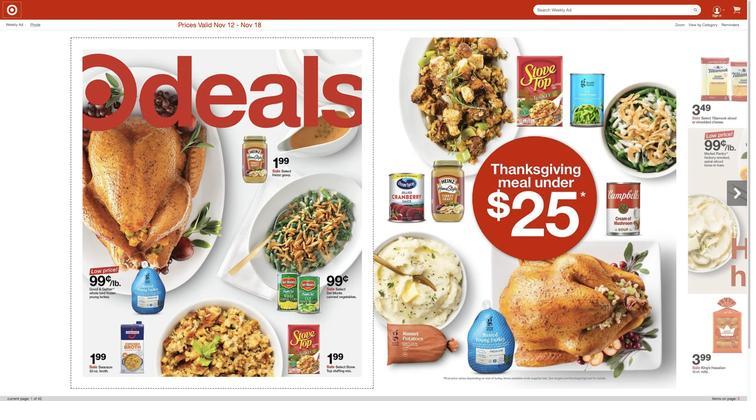 Task type: vqa. For each thing, say whether or not it's contained in the screenshot.
3rd Sponsored from the right
no



Task type: describe. For each thing, give the bounding box(es) containing it.
zoom-in element
[[675, 22, 685, 27]]

view
[[689, 22, 697, 27]]

of
[[34, 396, 37, 401]]

1 page: from the left
[[20, 396, 30, 401]]

page 1 image
[[71, 38, 373, 388]]

page 3 image
[[677, 38, 751, 389]]

items
[[712, 396, 721, 401]]

ad
[[19, 22, 23, 27]]

prices
[[178, 21, 196, 29]]

view by category link
[[689, 22, 722, 27]]

current
[[7, 396, 19, 401]]

valid
[[198, 21, 212, 29]]

prices valid nov 12 - nov 18
[[178, 21, 262, 29]]

12
[[227, 21, 235, 29]]

18
[[254, 21, 262, 29]]

weekly
[[6, 22, 18, 27]]

sign
[[713, 14, 719, 18]]

2 page: from the left
[[728, 396, 737, 401]]

current page: 1 of 42
[[7, 396, 42, 401]]

go to target.com image
[[7, 5, 17, 15]]

by
[[698, 22, 702, 27]]

weekly ad
[[6, 22, 23, 27]]

1 nov from the left
[[214, 21, 226, 29]]

on
[[722, 396, 727, 401]]



Task type: locate. For each thing, give the bounding box(es) containing it.
page 2 image
[[374, 38, 677, 389]]

1 horizontal spatial nov
[[241, 21, 252, 29]]

pinole
[[30, 22, 40, 27]]

page: left 5 on the bottom of page
[[728, 396, 737, 401]]

42
[[38, 396, 42, 401]]

sign in
[[713, 14, 722, 18]]

view by category
[[689, 22, 718, 27]]

reminders
[[722, 22, 740, 27]]

0 horizontal spatial page:
[[20, 396, 30, 401]]

reminders link
[[722, 22, 743, 27]]

sign in link
[[709, 1, 725, 18]]

-
[[236, 21, 239, 29]]

nov
[[214, 21, 226, 29], [241, 21, 252, 29]]

view your cart on target.com image
[[733, 6, 741, 13]]

0 horizontal spatial nov
[[214, 21, 226, 29]]

page: left 1
[[20, 396, 30, 401]]

weekly ad link
[[6, 22, 30, 27]]

nov right -
[[241, 21, 252, 29]]

zoom
[[675, 22, 685, 27]]

zoom link
[[675, 22, 689, 27]]

category
[[703, 22, 718, 27]]

in
[[720, 14, 722, 18]]

form
[[534, 5, 701, 15]]

nov left the 12
[[214, 21, 226, 29]]

5
[[738, 396, 740, 401]]

Search Weekly Ad search field
[[534, 5, 701, 15]]

1 horizontal spatial page:
[[728, 396, 737, 401]]

page:
[[20, 396, 30, 401], [728, 396, 737, 401]]

1
[[31, 396, 33, 401]]

2 nov from the left
[[241, 21, 252, 29]]

pinole link
[[30, 22, 44, 27]]

items on page: 5
[[712, 396, 740, 401]]



